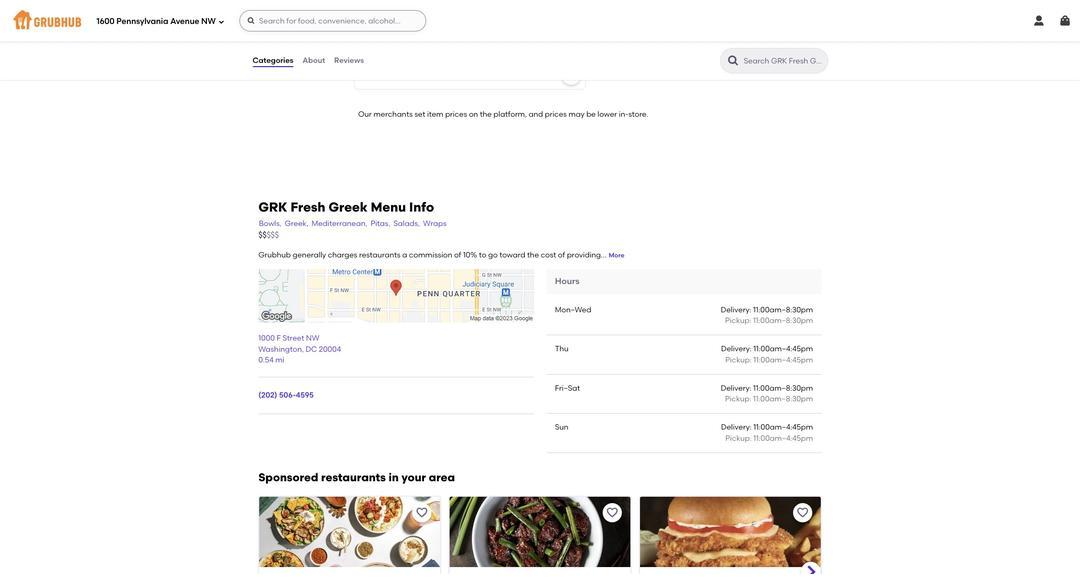 Task type: describe. For each thing, give the bounding box(es) containing it.
about button
[[302, 42, 326, 80]]

pennsylvania
[[117, 16, 168, 26]]

2 horizontal spatial svg image
[[1060, 14, 1072, 27]]

save this restaurant image for roti mediterranean bowls, salads & pitas logo
[[416, 507, 429, 520]]

fri–sat
[[555, 384, 581, 393]]

0.54
[[259, 356, 274, 365]]

4 11:00am–8:30pm from the top
[[754, 395, 814, 404]]

main navigation navigation
[[0, 0, 1081, 42]]

providing
[[567, 251, 601, 260]]

greek
[[329, 199, 368, 215]]

mon–wed
[[555, 306, 592, 315]]

dc
[[306, 345, 317, 354]]

more button
[[609, 251, 625, 261]]

delivery: 11:00am–8:30pm for fri–sat
[[721, 384, 814, 393]]

a
[[403, 251, 408, 260]]

nw for avenue
[[201, 16, 216, 26]]

f
[[277, 334, 281, 343]]

item
[[427, 110, 444, 119]]

bowls, greek, mediterranean, pitas, salads, wraps
[[259, 219, 447, 228]]

3 11:00am–4:45pm from the top
[[754, 424, 814, 433]]

our merchants set item prices on the platform, and prices may be lower in-store.
[[358, 110, 649, 119]]

lower
[[598, 110, 618, 119]]

grk fresh greek menu info
[[259, 199, 434, 215]]

generally
[[293, 251, 326, 260]]

greek, button
[[284, 218, 309, 230]]

hours
[[555, 277, 580, 287]]

grk
[[259, 199, 288, 215]]

p.f. chang's  logo image
[[450, 498, 631, 575]]

Search GRK Fresh Greek search field
[[743, 56, 825, 66]]

cost
[[541, 251, 557, 260]]

salads, button
[[393, 218, 421, 230]]

2 prices from the left
[[545, 110, 567, 119]]

2 11:00am–8:30pm from the top
[[754, 317, 814, 326]]

2 11:00am–4:45pm from the top
[[754, 356, 814, 365]]

to
[[479, 251, 487, 260]]

street
[[283, 334, 305, 343]]

1600 pennsylvania avenue nw
[[97, 16, 216, 26]]

be
[[587, 110, 596, 119]]

bowls, button
[[259, 218, 282, 230]]

$$
[[259, 231, 267, 240]]

mediterranean,
[[312, 219, 368, 228]]

coconut
[[361, 48, 393, 57]]

delivery: for sun
[[722, 424, 752, 433]]

delivery: 11:00am–4:45pm for sun
[[722, 424, 814, 433]]

2 of from the left
[[558, 251, 566, 260]]

thu
[[555, 345, 569, 354]]

categories button
[[252, 42, 294, 80]]

save this restaurant image
[[606, 507, 619, 520]]

hard rock cafe logo image
[[641, 498, 822, 575]]

save this restaurant button for p.f. chang's  logo
[[603, 504, 622, 523]]

delivery: for fri–sat
[[721, 384, 752, 393]]

washington
[[259, 345, 302, 354]]

on
[[469, 110, 478, 119]]

and
[[529, 110, 543, 119]]

in-
[[619, 110, 629, 119]]

search icon image
[[727, 54, 740, 67]]

(202) 506-4595 button
[[259, 391, 314, 402]]

merchants
[[374, 110, 413, 119]]

1 vertical spatial the
[[528, 251, 539, 260]]

roti mediterranean bowls, salads & pitas logo image
[[259, 498, 440, 575]]

in
[[389, 471, 399, 485]]

set
[[415, 110, 426, 119]]

categories
[[253, 56, 294, 65]]

0 horizontal spatial svg image
[[565, 69, 578, 82]]

water
[[395, 48, 417, 57]]

1 horizontal spatial svg image
[[1033, 14, 1046, 27]]

pickup: 11:00am–8:30pm for fri–sat
[[726, 395, 814, 404]]

pickup: 11:00am–4:45pm for thu
[[726, 356, 814, 365]]

grubhub generally charges restaurants a commission of 10% to go toward the cost of providing ... more
[[259, 251, 625, 260]]

(202)
[[259, 391, 277, 400]]

save this restaurant image for hard rock cafe logo
[[797, 507, 810, 520]]

coconut water
[[361, 48, 417, 57]]

(202) 506-4595
[[259, 391, 314, 400]]

wraps button
[[423, 218, 447, 230]]

1 prices from the left
[[445, 110, 467, 119]]



Task type: vqa. For each thing, say whether or not it's contained in the screenshot.
3.6 on the bottom
no



Task type: locate. For each thing, give the bounding box(es) containing it.
svg image
[[1033, 14, 1046, 27], [1060, 14, 1072, 27], [565, 69, 578, 82]]

2 delivery: 11:00am–8:30pm from the top
[[721, 384, 814, 393]]

about
[[303, 56, 325, 65]]

pitas, button
[[370, 218, 391, 230]]

pickup: 11:00am–4:45pm for sun
[[726, 434, 814, 443]]

pickup: 11:00am–8:30pm
[[726, 317, 814, 326], [726, 395, 814, 404]]

the
[[480, 110, 492, 119], [528, 251, 539, 260]]

10%
[[463, 251, 478, 260]]

our
[[358, 110, 372, 119]]

1 horizontal spatial nw
[[306, 334, 320, 343]]

2 pickup: 11:00am–4:45pm from the top
[[726, 434, 814, 443]]

sponsored restaurants in your area
[[259, 471, 455, 485]]

2 save this restaurant button from the left
[[603, 504, 622, 523]]

1 vertical spatial pickup: 11:00am–4:45pm
[[726, 434, 814, 443]]

save this restaurant button for hard rock cafe logo
[[794, 504, 813, 523]]

svg image
[[247, 17, 255, 25], [218, 18, 225, 25]]

0 horizontal spatial nw
[[201, 16, 216, 26]]

pickup: for mon–wed
[[726, 317, 752, 326]]

4 11:00am–4:45pm from the top
[[754, 434, 814, 443]]

1 vertical spatial pickup: 11:00am–8:30pm
[[726, 395, 814, 404]]

1000
[[259, 334, 275, 343]]

sponsored
[[259, 471, 319, 485]]

1 vertical spatial nw
[[306, 334, 320, 343]]

1 pickup: 11:00am–4:45pm from the top
[[726, 356, 814, 365]]

delivery: 11:00am–4:45pm
[[722, 345, 814, 354], [722, 424, 814, 433]]

1 of from the left
[[454, 251, 462, 260]]

save this restaurant button for roti mediterranean bowls, salads & pitas logo
[[413, 504, 432, 523]]

0 vertical spatial delivery: 11:00am–8:30pm
[[721, 306, 814, 315]]

mi
[[276, 356, 285, 365]]

0 horizontal spatial save this restaurant image
[[416, 507, 429, 520]]

1 horizontal spatial the
[[528, 251, 539, 260]]

...
[[601, 251, 607, 260]]

nw inside the main navigation 'navigation'
[[201, 16, 216, 26]]

of right cost
[[558, 251, 566, 260]]

nw inside 1000 f street nw washington , dc 20004 0.54 mi
[[306, 334, 320, 343]]

0 vertical spatial the
[[480, 110, 492, 119]]

grubhub
[[259, 251, 291, 260]]

nw for street
[[306, 334, 320, 343]]

20004
[[319, 345, 341, 354]]

restaurants
[[359, 251, 401, 260], [321, 471, 386, 485]]

Search for food, convenience, alcohol... search field
[[239, 10, 426, 31]]

nw up dc
[[306, 334, 320, 343]]

nw
[[201, 16, 216, 26], [306, 334, 320, 343]]

delivery: for thu
[[722, 345, 752, 354]]

delivery: for mon–wed
[[721, 306, 752, 315]]

wraps
[[423, 219, 447, 228]]

11:00am–8:30pm
[[754, 306, 814, 315], [754, 317, 814, 326], [754, 384, 814, 393], [754, 395, 814, 404]]

svg image up categories
[[247, 17, 255, 25]]

3 save this restaurant button from the left
[[794, 504, 813, 523]]

of left 10%
[[454, 251, 462, 260]]

may
[[569, 110, 585, 119]]

prices left the on
[[445, 110, 467, 119]]

save this restaurant image
[[416, 507, 429, 520], [797, 507, 810, 520]]

svg image right avenue
[[218, 18, 225, 25]]

1 11:00am–4:45pm from the top
[[754, 345, 814, 354]]

1 horizontal spatial of
[[558, 251, 566, 260]]

0 horizontal spatial prices
[[445, 110, 467, 119]]

the left cost
[[528, 251, 539, 260]]

coconut water button
[[355, 41, 585, 89]]

0 vertical spatial pickup: 11:00am–4:45pm
[[726, 356, 814, 365]]

your
[[402, 471, 426, 485]]

1 pickup: 11:00am–8:30pm from the top
[[726, 317, 814, 326]]

2 pickup: 11:00am–8:30pm from the top
[[726, 395, 814, 404]]

pickup:
[[726, 317, 752, 326], [726, 356, 752, 365], [726, 395, 752, 404], [726, 434, 752, 443]]

0 horizontal spatial save this restaurant button
[[413, 504, 432, 523]]

1 horizontal spatial prices
[[545, 110, 567, 119]]

pickup: for thu
[[726, 356, 752, 365]]

reviews button
[[334, 42, 365, 80]]

1 save this restaurant button from the left
[[413, 504, 432, 523]]

506-
[[279, 391, 296, 400]]

toward
[[500, 251, 526, 260]]

the right the on
[[480, 110, 492, 119]]

2 delivery: 11:00am–4:45pm from the top
[[722, 424, 814, 433]]

delivery: 11:00am–8:30pm for mon–wed
[[721, 306, 814, 315]]

1 delivery: 11:00am–4:45pm from the top
[[722, 345, 814, 354]]

3 11:00am–8:30pm from the top
[[754, 384, 814, 393]]

avenue
[[170, 16, 200, 26]]

pickup: 11:00am–8:30pm for mon–wed
[[726, 317, 814, 326]]

0 horizontal spatial the
[[480, 110, 492, 119]]

delivery:
[[721, 306, 752, 315], [722, 345, 752, 354], [721, 384, 752, 393], [722, 424, 752, 433]]

sun
[[555, 424, 569, 433]]

restaurants left a
[[359, 251, 401, 260]]

1 vertical spatial delivery: 11:00am–8:30pm
[[721, 384, 814, 393]]

0 vertical spatial restaurants
[[359, 251, 401, 260]]

more
[[609, 252, 625, 259]]

charges
[[328, 251, 358, 260]]

11:00am–4:45pm
[[754, 345, 814, 354], [754, 356, 814, 365], [754, 424, 814, 433], [754, 434, 814, 443]]

1 11:00am–8:30pm from the top
[[754, 306, 814, 315]]

$$$$$
[[259, 231, 279, 240]]

0 vertical spatial delivery: 11:00am–4:45pm
[[722, 345, 814, 354]]

0 vertical spatial pickup: 11:00am–8:30pm
[[726, 317, 814, 326]]

prices
[[445, 110, 467, 119], [545, 110, 567, 119]]

1 delivery: 11:00am–8:30pm from the top
[[721, 306, 814, 315]]

1 horizontal spatial svg image
[[247, 17, 255, 25]]

4595
[[296, 391, 314, 400]]

1 horizontal spatial save this restaurant image
[[797, 507, 810, 520]]

nw right avenue
[[201, 16, 216, 26]]

1 horizontal spatial save this restaurant button
[[603, 504, 622, 523]]

,
[[302, 345, 304, 354]]

1 vertical spatial delivery: 11:00am–4:45pm
[[722, 424, 814, 433]]

1600
[[97, 16, 115, 26]]

mediterranean, button
[[311, 218, 368, 230]]

save this restaurant button
[[413, 504, 432, 523], [603, 504, 622, 523], [794, 504, 813, 523]]

1000 f street nw washington , dc 20004 0.54 mi
[[259, 334, 341, 365]]

store.
[[629, 110, 649, 119]]

2 save this restaurant image from the left
[[797, 507, 810, 520]]

0 horizontal spatial svg image
[[218, 18, 225, 25]]

platform,
[[494, 110, 527, 119]]

1 save this restaurant image from the left
[[416, 507, 429, 520]]

menu
[[371, 199, 406, 215]]

delivery: 11:00am–8:30pm
[[721, 306, 814, 315], [721, 384, 814, 393]]

pitas,
[[371, 219, 391, 228]]

commission
[[409, 251, 453, 260]]

bowls,
[[259, 219, 282, 228]]

prices right and
[[545, 110, 567, 119]]

restaurants left in
[[321, 471, 386, 485]]

1 vertical spatial restaurants
[[321, 471, 386, 485]]

info
[[409, 199, 434, 215]]

0 horizontal spatial of
[[454, 251, 462, 260]]

go
[[489, 251, 498, 260]]

salads,
[[394, 219, 420, 228]]

pickup: for fri–sat
[[726, 395, 752, 404]]

of
[[454, 251, 462, 260], [558, 251, 566, 260]]

0 vertical spatial nw
[[201, 16, 216, 26]]

pickup: 11:00am–4:45pm
[[726, 356, 814, 365], [726, 434, 814, 443]]

pickup: for sun
[[726, 434, 752, 443]]

greek,
[[285, 219, 309, 228]]

reviews
[[334, 56, 364, 65]]

delivery: 11:00am–4:45pm for thu
[[722, 345, 814, 354]]

area
[[429, 471, 455, 485]]

2 horizontal spatial save this restaurant button
[[794, 504, 813, 523]]

fresh
[[291, 199, 326, 215]]



